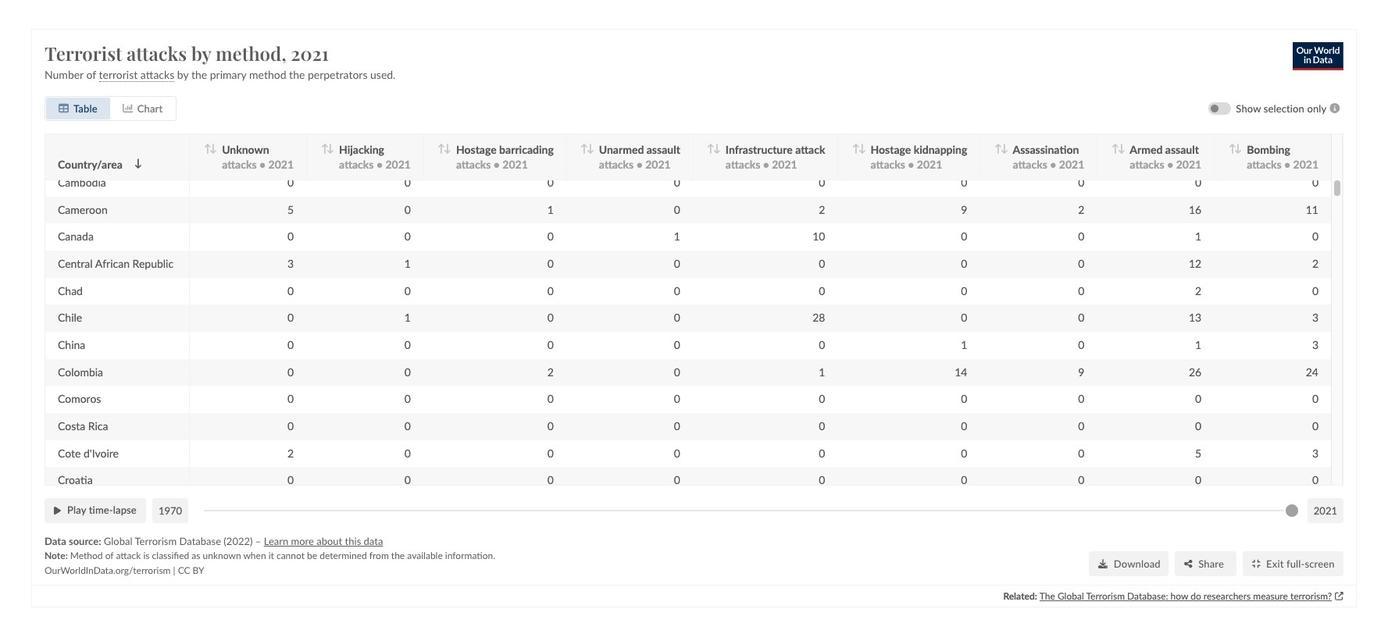 Task type: locate. For each thing, give the bounding box(es) containing it.
arrow down long image for assassination
[[1001, 144, 1009, 154]]

0 vertical spatial charts
[[546, 15, 582, 30]]

2021 inside armed assault attacks • 2021
[[1177, 157, 1202, 171]]

1 horizontal spatial 11
[[1307, 203, 1319, 216]]

about up the determined
[[317, 535, 343, 547]]

assault right armed
[[1166, 143, 1200, 156]]

of left people
[[224, 414, 234, 427]]

arrow down long image left unarmed
[[587, 144, 595, 154]]

3 arrow down long image from the left
[[859, 144, 866, 154]]

arrow down long image for armed assault
[[1118, 144, 1126, 154]]

0 vertical spatial number
[[45, 68, 84, 81]]

country/area
[[58, 157, 123, 171]]

chart link
[[110, 97, 175, 119]]

0 horizontal spatial attack
[[116, 550, 141, 562]]

arrow up long image for hostage
[[853, 144, 860, 154]]

arrow up long image left hostage kidnapping attacks • 2021
[[853, 144, 860, 154]]

0 horizontal spatial work
[[760, 15, 790, 30]]

3 for 5
[[1313, 447, 1319, 460]]

global up ourworldindata.org/terrorism | cc by
[[104, 535, 133, 547]]

1 horizontal spatial global
[[1058, 590, 1085, 602]]

1 vertical spatial about
[[317, 535, 343, 547]]

the
[[1040, 590, 1056, 602]]

on right used.
[[407, 53, 436, 87]]

charts right "writing"
[[546, 15, 582, 30]]

2 • from the left
[[377, 157, 383, 171]]

on
[[407, 53, 436, 87], [460, 593, 475, 608]]

2 arrow down long image from the left
[[444, 144, 452, 154]]

number for number of terrorist attacks
[[194, 242, 233, 256]]

1 horizontal spatial on
[[460, 593, 475, 608]]

2 arrow up long image from the left
[[438, 144, 446, 154]]

arrow up long image left hijacking
[[321, 144, 328, 154]]

0 vertical spatial 28
[[1189, 122, 1202, 135]]

share left people
[[194, 414, 221, 427]]

play time-lapse
[[67, 504, 137, 517]]

terrorist attacks by method, 2021
[[45, 40, 329, 65]]

hostage for hostage barricading
[[456, 143, 497, 156]]

0 horizontal spatial global
[[104, 535, 133, 547]]

2 assault from the left
[[1166, 143, 1200, 156]]

arrow down long image for unknown
[[210, 144, 217, 154]]

2021 inside the unarmed assault attacks • 2021
[[646, 157, 671, 171]]

use
[[216, 593, 236, 608]]

number down terrorist
[[45, 68, 84, 81]]

of left 25
[[914, 587, 926, 602]]

bombing
[[1247, 143, 1291, 156]]

arrow down long image for hostage kidnapping
[[859, 144, 866, 154]]

experience
[[396, 593, 457, 608]]

1 vertical spatial 11
[[1307, 203, 1319, 216]]

agree
[[1115, 603, 1145, 618]]

8 • from the left
[[1168, 157, 1174, 171]]

0 vertical spatial about
[[312, 414, 339, 427]]

terrorism down "writing"
[[441, 53, 559, 87]]

0 vertical spatial 5
[[288, 203, 294, 216]]

1 horizontal spatial 4
[[1313, 149, 1319, 162]]

1 vertical spatial 28
[[813, 311, 826, 324]]

download
[[1114, 558, 1161, 570]]

work right reuse
[[889, 15, 919, 30]]

1 horizontal spatial assault
[[1166, 143, 1200, 156]]

of up ourworldindata.org/terrorism on the left of page
[[105, 550, 114, 562]]

0 horizontal spatial 5
[[288, 203, 294, 216]]

4 • from the left
[[637, 157, 643, 171]]

terrorism
[[441, 53, 559, 87], [398, 242, 443, 256], [135, 535, 177, 547], [1087, 590, 1125, 602]]

3 • from the left
[[494, 157, 500, 171]]

work right cite
[[760, 15, 790, 30]]

number of terrorist attacks link
[[194, 97, 385, 256]]

interactive
[[194, 53, 318, 87]]

charts down insights
[[324, 53, 401, 87]]

barricading
[[499, 143, 554, 156]]

of inside number of terrorist attacks link
[[236, 242, 246, 256]]

global for the
[[1058, 590, 1085, 602]]

arrow down long image left the hostage barricading attacks • 2021
[[444, 144, 452, 154]]

4 right the chart
[[904, 587, 911, 602]]

of left 'terrorist'
[[236, 242, 246, 256]]

0 vertical spatial attack
[[796, 143, 826, 156]]

share for share
[[1199, 558, 1225, 570]]

related: the global terrorism database: how do researchers measure terrorism?
[[1004, 590, 1333, 602]]

attacks inside unknown attacks • 2021
[[222, 157, 257, 171]]

assault inside armed assault attacks • 2021
[[1166, 143, 1200, 156]]

1 vertical spatial share
[[1199, 558, 1225, 570]]

central african republic
[[58, 257, 174, 270]]

i
[[1108, 603, 1112, 618]]

0 vertical spatial 9
[[962, 203, 968, 216]]

hostage inside hostage kidnapping attacks • 2021
[[871, 143, 912, 156]]

•
[[259, 157, 266, 171], [377, 157, 383, 171], [494, 157, 500, 171], [637, 157, 643, 171], [763, 157, 770, 171], [908, 157, 915, 171], [1051, 157, 1057, 171], [1168, 157, 1174, 171], [1285, 157, 1291, 171]]

5 arrow down long image from the left
[[1235, 144, 1243, 154]]

number inside number of terrorist attacks link
[[194, 242, 233, 256]]

arrow down long image left bombing
[[1235, 144, 1243, 154]]

work for reuse this work
[[889, 15, 919, 30]]

attacks inside armed assault attacks • 2021
[[1130, 157, 1165, 171]]

3
[[288, 257, 294, 270], [1313, 311, 1319, 324], [1313, 338, 1319, 352], [1313, 447, 1319, 460]]

this
[[734, 15, 757, 30], [863, 15, 886, 30]]

of down terrorist
[[86, 68, 96, 81]]

attacks inside the hostage barricading attacks • 2021
[[456, 157, 491, 171]]

terrorism up i
[[1087, 590, 1125, 602]]

the global terrorism database: how do researchers measure terrorism? link
[[1040, 590, 1333, 603]]

arrow down long image right 'country/area'
[[134, 159, 142, 169]]

0 horizontal spatial charts
[[324, 53, 401, 87]]

arrow down long image left hostage kidnapping attacks • 2021
[[859, 144, 866, 154]]

1 assault from the left
[[647, 143, 681, 156]]

1 horizontal spatial by
[[191, 40, 211, 65]]

2
[[1079, 122, 1085, 135], [1196, 149, 1202, 162], [819, 203, 826, 216], [1079, 203, 1085, 216], [1313, 257, 1319, 270], [1196, 284, 1202, 297], [548, 365, 554, 379], [288, 447, 294, 460]]

show selection only
[[1237, 102, 1327, 114]]

about right worried
[[312, 414, 339, 427]]

3 arrow up long image from the left
[[995, 144, 1002, 154]]

11 down bombing attacks • 2021
[[1307, 203, 1319, 216]]

arrow up long image left unknown
[[204, 144, 211, 154]]

chart column image
[[122, 103, 133, 113]]

share right share nodes 'image'
[[1199, 558, 1225, 570]]

the down terrorist attacks by method, 2021
[[191, 68, 207, 81]]

chile
[[58, 311, 82, 324]]

0 horizontal spatial share
[[194, 414, 221, 427]]

global right the
[[1058, 590, 1085, 602]]

1 horizontal spatial hostage
[[871, 143, 912, 156]]

number of
[[45, 68, 99, 81]]

0 horizontal spatial by
[[177, 68, 189, 81]]

arrow up long image for hijacking
[[321, 144, 328, 154]]

unarmed assault attacks • 2021
[[599, 143, 681, 171]]

4 arrow up long image from the left
[[708, 144, 715, 154]]

arrow down long image
[[327, 144, 335, 154], [444, 144, 452, 154], [859, 144, 866, 154], [1001, 144, 1009, 154], [1235, 144, 1243, 154]]

this
[[345, 535, 361, 547]]

perpetrators
[[308, 68, 368, 81]]

1 horizontal spatial 28
[[1189, 122, 1202, 135]]

chart
[[870, 587, 901, 602]]

share inside share of people worried about terrorism
[[194, 414, 221, 427]]

unknown attacks • 2021
[[222, 143, 294, 171]]

• inside hijacking attacks • 2021
[[377, 157, 383, 171]]

• inside armed assault attacks • 2021
[[1168, 157, 1174, 171]]

no
[[961, 603, 978, 618]]

0 vertical spatial 11
[[955, 122, 968, 135]]

assault inside the unarmed assault attacks • 2021
[[647, 143, 681, 156]]

share inside button
[[1199, 558, 1225, 570]]

of inside share of people worried about terrorism
[[224, 414, 234, 427]]

show
[[1237, 102, 1262, 114]]

1 horizontal spatial charts
[[546, 15, 582, 30]]

1 horizontal spatial attack
[[796, 143, 826, 156]]

0 horizontal spatial 4
[[904, 587, 911, 602]]

data
[[364, 535, 383, 547]]

go to next slide image
[[1098, 588, 1113, 603]]

1 vertical spatial 10
[[813, 230, 826, 243]]

lapse
[[113, 504, 137, 517]]

arrow up long image for hostage
[[438, 144, 446, 154]]

• inside bombing attacks • 2021
[[1285, 157, 1291, 171]]

attack right infrastructure
[[796, 143, 826, 156]]

number left 'terrorist'
[[194, 242, 233, 256]]

1 hostage from the left
[[456, 143, 497, 156]]

0 horizontal spatial number
[[45, 68, 84, 81]]

database
[[179, 535, 221, 547]]

terrorism left deaths
[[398, 242, 443, 256]]

1 arrow up long image from the left
[[321, 144, 328, 154]]

arrow up long image for unknown
[[204, 144, 211, 154]]

arrow down long image left assassination
[[1001, 144, 1009, 154]]

11 up kidnapping
[[955, 122, 968, 135]]

hostage for hostage kidnapping
[[871, 143, 912, 156]]

1 horizontal spatial number
[[194, 242, 233, 256]]

0 horizontal spatial 28
[[813, 311, 826, 324]]

11
[[955, 122, 968, 135], [1307, 203, 1319, 216]]

play image
[[54, 506, 61, 515]]

• inside the hostage barricading attacks • 2021
[[494, 157, 500, 171]]

0 horizontal spatial on
[[407, 53, 436, 87]]

0
[[405, 122, 411, 135], [674, 122, 681, 135], [819, 122, 826, 135], [288, 149, 294, 162], [405, 149, 411, 162], [548, 149, 554, 162], [674, 149, 681, 162], [819, 149, 826, 162], [962, 149, 968, 162], [1079, 149, 1085, 162], [288, 176, 294, 189], [405, 176, 411, 189], [548, 176, 554, 189], [674, 176, 681, 189], [819, 176, 826, 189], [962, 176, 968, 189], [1079, 176, 1085, 189], [1196, 176, 1202, 189], [1313, 176, 1319, 189], [405, 203, 411, 216], [674, 203, 681, 216], [288, 230, 294, 243], [405, 230, 411, 243], [548, 230, 554, 243], [962, 230, 968, 243], [1079, 230, 1085, 243], [1313, 230, 1319, 243], [548, 257, 554, 270], [674, 257, 681, 270], [819, 257, 826, 270], [962, 257, 968, 270], [1079, 257, 1085, 270], [288, 284, 294, 297], [405, 284, 411, 297], [548, 284, 554, 297], [674, 284, 681, 297], [819, 284, 826, 297], [962, 284, 968, 297], [1079, 284, 1085, 297], [1313, 284, 1319, 297], [288, 311, 294, 324], [548, 311, 554, 324], [674, 311, 681, 324], [962, 311, 968, 324], [1079, 311, 1085, 324], [288, 338, 294, 352], [405, 338, 411, 352], [548, 338, 554, 352], [674, 338, 681, 352], [819, 338, 826, 352], [1079, 338, 1085, 352], [288, 365, 294, 379], [405, 365, 411, 379], [674, 365, 681, 379], [288, 392, 294, 406], [405, 392, 411, 406], [548, 392, 554, 406], [674, 392, 681, 406], [819, 392, 826, 406], [962, 392, 968, 406], [1079, 392, 1085, 406], [1196, 392, 1202, 406], [1313, 392, 1319, 406], [288, 420, 294, 433], [405, 420, 411, 433], [548, 420, 554, 433], [674, 420, 681, 433], [819, 420, 826, 433], [962, 420, 968, 433], [1079, 420, 1085, 433], [1196, 420, 1202, 433], [1313, 420, 1319, 433], [405, 447, 411, 460], [548, 447, 554, 460], [674, 447, 681, 460], [819, 447, 826, 460], [962, 447, 968, 460], [1079, 447, 1085, 460], [288, 474, 294, 487], [405, 474, 411, 487], [548, 474, 554, 487], [674, 474, 681, 487], [819, 474, 826, 487], [962, 474, 968, 487], [1079, 474, 1085, 487], [1196, 474, 1202, 487], [1313, 474, 1319, 487]]

arrow down long image left infrastructure
[[714, 144, 721, 154]]

arrow up long image left bombing
[[1229, 144, 1237, 154]]

arrow down long image left unknown
[[210, 144, 217, 154]]

researchers
[[1204, 590, 1251, 602]]

as
[[192, 550, 200, 562]]

1 this from the left
[[734, 15, 757, 30]]

4 down "only"
[[1313, 149, 1319, 162]]

1 vertical spatial on
[[460, 593, 475, 608]]

0 vertical spatial on
[[407, 53, 436, 87]]

attacks inside hijacking attacks • 2021
[[339, 157, 374, 171]]

our
[[478, 593, 496, 608]]

0 horizontal spatial 11
[[955, 122, 968, 135]]

arrow down long image left hijacking
[[327, 144, 335, 154]]

1 horizontal spatial 5
[[1196, 447, 1202, 460]]

2 this from the left
[[863, 15, 886, 30]]

arrow up long image
[[204, 144, 211, 154], [853, 144, 860, 154], [995, 144, 1002, 154], [1112, 144, 1120, 154]]

arrow up long image left armed
[[1112, 144, 1120, 154]]

table image
[[59, 103, 69, 113]]

worried
[[272, 414, 309, 427]]

unknown
[[222, 143, 269, 156]]

attack
[[796, 143, 826, 156], [116, 550, 141, 562]]

0 horizontal spatial 9
[[962, 203, 968, 216]]

hijacking attacks • 2021
[[339, 143, 411, 171]]

comoros
[[58, 392, 101, 406]]

1 arrow down long image from the left
[[327, 144, 335, 154]]

5 • from the left
[[763, 157, 770, 171]]

data source: global terrorism database (2022) – learn more about this data
[[45, 535, 383, 547]]

1 vertical spatial global
[[1058, 590, 1085, 602]]

arrow up long image left the hostage barricading attacks • 2021
[[438, 144, 446, 154]]

arrow up long image left unarmed
[[581, 144, 589, 154]]

infrastructure
[[726, 143, 793, 156]]

1 vertical spatial 4
[[904, 587, 911, 602]]

data
[[45, 535, 66, 547]]

reuse this work
[[827, 15, 919, 30]]

share nodes image
[[1185, 559, 1193, 569]]

9 • from the left
[[1285, 157, 1291, 171]]

13
[[1189, 311, 1202, 324]]

2 hostage from the left
[[871, 143, 912, 156]]

1 vertical spatial attack
[[116, 550, 141, 562]]

i agree
[[1108, 603, 1145, 618]]

number of terrorist attacks
[[194, 242, 324, 256]]

method
[[249, 68, 286, 81]]

3 arrow up long image from the left
[[581, 144, 589, 154]]

arrow down long image for unarmed assault
[[587, 144, 595, 154]]

this right reuse
[[863, 15, 886, 30]]

arrow up long image left assassination
[[995, 144, 1002, 154]]

0 horizontal spatial hostage
[[456, 143, 497, 156]]

1 horizontal spatial share
[[1199, 558, 1225, 570]]

2 arrow up long image from the left
[[853, 144, 860, 154]]

assault right unarmed
[[647, 143, 681, 156]]

charts
[[546, 15, 582, 30], [324, 53, 401, 87]]

introduction link
[[194, 15, 262, 30]]

on left our
[[460, 593, 475, 608]]

5 arrow up long image from the left
[[1229, 144, 1237, 154]]

colombia
[[58, 365, 103, 379]]

research & writing link
[[403, 15, 509, 30]]

1 vertical spatial 9
[[1079, 365, 1085, 379]]

cite this work link
[[709, 15, 790, 30]]

1 • from the left
[[259, 157, 266, 171]]

exit
[[1267, 558, 1285, 570]]

from
[[369, 550, 389, 562]]

1 horizontal spatial work
[[889, 15, 919, 30]]

screen
[[1306, 558, 1335, 570]]

0 vertical spatial 4
[[1313, 149, 1319, 162]]

by up "primary"
[[191, 40, 211, 65]]

1 horizontal spatial 10
[[1307, 122, 1319, 135]]

0 vertical spatial by
[[191, 40, 211, 65]]

attack up ourworldindata.org/terrorism | cc by
[[116, 550, 141, 562]]

7 • from the left
[[1051, 157, 1057, 171]]

0 vertical spatial global
[[104, 535, 133, 547]]

hostage left barricading
[[456, 143, 497, 156]]

0 horizontal spatial 10
[[813, 230, 826, 243]]

terrorist
[[45, 40, 122, 65]]

0 vertical spatial share
[[194, 414, 221, 427]]

arrow down long image
[[210, 144, 217, 154], [587, 144, 595, 154], [714, 144, 721, 154], [1118, 144, 1126, 154], [134, 159, 142, 169]]

method
[[70, 550, 103, 562]]

it
[[269, 550, 274, 562]]

• inside unknown attacks • 2021
[[259, 157, 266, 171]]

1 vertical spatial number
[[194, 242, 233, 256]]

this for reuse
[[863, 15, 886, 30]]

the
[[191, 68, 207, 81], [289, 68, 305, 81], [391, 550, 405, 562], [348, 593, 366, 608]]

0 horizontal spatial assault
[[647, 143, 681, 156]]

the right method in the left top of the page
[[289, 68, 305, 81]]

of for number of terrorist attacks
[[236, 242, 246, 256]]

share of people worried about terrorism
[[194, 414, 339, 440]]

4 arrow down long image from the left
[[1001, 144, 1009, 154]]

5
[[288, 203, 294, 216], [1196, 447, 1202, 460]]

share
[[194, 414, 221, 427], [1199, 558, 1225, 570]]

used.
[[370, 68, 396, 81]]

arrow up long image left infrastructure
[[708, 144, 715, 154]]

table
[[73, 102, 97, 114]]

4 arrow up long image from the left
[[1112, 144, 1120, 154]]

attacks inside infrastructure attack attacks • 2021
[[726, 157, 761, 171]]

arrow up long image for unarmed
[[581, 144, 589, 154]]

0 horizontal spatial this
[[734, 15, 757, 30]]

arrow down long image for hijacking
[[327, 144, 335, 154]]

this right cite
[[734, 15, 757, 30]]

attacks inside bombing attacks • 2021
[[1247, 157, 1282, 171]]

arrow down long image left armed
[[1118, 144, 1126, 154]]

arrow up long image for infrastructure
[[708, 144, 715, 154]]

terrorism for interactive charts on terrorism
[[441, 53, 559, 87]]

1 arrow up long image from the left
[[204, 144, 211, 154]]

be
[[307, 550, 317, 562]]

1 work from the left
[[760, 15, 790, 30]]

circle info image
[[1327, 103, 1344, 113]]

about inside share of people worried about terrorism
[[312, 414, 339, 427]]

hostage left kidnapping
[[871, 143, 912, 156]]

by down terrorist attacks by method, 2021
[[177, 68, 189, 81]]

3 for 1
[[1313, 338, 1319, 352]]

number for number of
[[45, 68, 84, 81]]

hostage inside the hostage barricading attacks • 2021
[[456, 143, 497, 156]]

terrorism up is
[[135, 535, 177, 547]]

2 work from the left
[[889, 15, 919, 30]]

share button
[[1175, 552, 1237, 577]]

exit full-screen
[[1267, 558, 1335, 570]]

arrow up long image
[[321, 144, 328, 154], [438, 144, 446, 154], [581, 144, 589, 154], [708, 144, 715, 154], [1229, 144, 1237, 154]]

6 • from the left
[[908, 157, 915, 171]]

1 horizontal spatial this
[[863, 15, 886, 30]]

armed assault attacks • 2021
[[1130, 143, 1202, 171]]



Task type: vqa. For each thing, say whether or not it's contained in the screenshot.
sixth arrow up long icon from the left
yes



Task type: describe. For each thing, give the bounding box(es) containing it.
african
[[95, 257, 130, 270]]

infrastructure attack attacks • 2021
[[726, 143, 826, 171]]

when
[[243, 550, 266, 562]]

terrorist attacks by method, 2021 link
[[45, 40, 329, 65]]

selection
[[1264, 102, 1305, 114]]

learn more about this data link
[[264, 535, 383, 547]]

cookies
[[239, 593, 281, 608]]

2021 inside the hostage barricading attacks • 2021
[[503, 157, 528, 171]]

cc
[[178, 565, 190, 576]]

cameroon
[[58, 203, 108, 216]]

arrow down long image for hostage barricading
[[444, 144, 452, 154]]

costa rica
[[58, 420, 108, 433]]

terrorism for related: the global terrorism database: how do researchers measure terrorism?
[[1087, 590, 1125, 602]]

1 vertical spatial 5
[[1196, 447, 1202, 460]]

is
[[143, 550, 150, 562]]

unknown
[[203, 550, 241, 562]]

research
[[403, 15, 452, 30]]

1 vertical spatial by
[[177, 68, 189, 81]]

• inside hostage kidnapping attacks • 2021
[[908, 157, 915, 171]]

25
[[929, 587, 943, 602]]

play
[[67, 504, 86, 517]]

• inside assassination attacks • 2021
[[1051, 157, 1057, 171]]

to
[[284, 593, 296, 608]]

endnotes link
[[620, 15, 671, 30]]

16
[[1189, 203, 1202, 216]]

hijacking
[[339, 143, 385, 156]]

measure
[[1254, 590, 1289, 602]]

hostage kidnapping attacks • 2021
[[871, 143, 968, 171]]

website.
[[499, 593, 546, 608]]

arrow up long image for bombing
[[1229, 144, 1237, 154]]

attacks inside the unarmed assault attacks • 2021
[[599, 157, 634, 171]]

give
[[299, 593, 322, 608]]

terrorist
[[249, 242, 287, 256]]

costa
[[58, 420, 85, 433]]

no thanks
[[961, 603, 1018, 618]]

26
[[1189, 365, 1202, 379]]

cambodia
[[58, 176, 106, 189]]

people
[[236, 414, 269, 427]]

arrow up long image for assassination
[[995, 144, 1002, 154]]

related:
[[1004, 590, 1038, 602]]

interactive charts on terrorism
[[194, 53, 559, 87]]

do
[[1191, 590, 1202, 602]]

1970
[[159, 504, 182, 517]]

1 vertical spatial charts
[[324, 53, 401, 87]]

14
[[955, 365, 968, 379]]

available
[[407, 550, 443, 562]]

best
[[369, 593, 393, 608]]

by
[[193, 565, 204, 576]]

assault for unarmed assault
[[647, 143, 681, 156]]

2021 inside hostage kidnapping attacks • 2021
[[917, 157, 943, 171]]

exit full-screen button
[[1243, 552, 1344, 577]]

the right from
[[391, 550, 405, 562]]

|
[[173, 565, 176, 576]]

canada
[[58, 230, 94, 243]]

republic
[[133, 257, 174, 270]]

chart 4 of 25
[[870, 587, 943, 602]]

attack inside infrastructure attack attacks • 2021
[[796, 143, 826, 156]]

no thanks button
[[947, 594, 1032, 627]]

assassination attacks • 2021
[[1013, 143, 1085, 171]]

&
[[456, 15, 464, 30]]

primary
[[210, 68, 247, 81]]

endnotes
[[620, 15, 671, 30]]

of for share of people worried about terrorism
[[224, 414, 234, 427]]

compress image
[[1252, 559, 1261, 569]]

bombing attacks • 2021
[[1247, 143, 1319, 171]]

research & writing
[[403, 15, 509, 30]]

2021 inside bombing attacks • 2021
[[1294, 157, 1319, 171]]

charts link
[[546, 15, 582, 30]]

2021 inside hijacking attacks • 2021
[[386, 157, 411, 171]]

up right from square image
[[1336, 592, 1344, 601]]

2021 inside infrastructure attack attacks • 2021
[[772, 157, 798, 171]]

method,
[[216, 40, 287, 65]]

• inside infrastructure attack attacks • 2021
[[763, 157, 770, 171]]

reuse this work link
[[827, 15, 919, 30]]

introduction
[[194, 15, 262, 30]]

terrorism for data source: global terrorism database (2022) – learn more about this data
[[135, 535, 177, 547]]

share for share of people worried about terrorism
[[194, 414, 221, 427]]

arrow up long image for armed
[[1112, 144, 1120, 154]]

ourworldindata.org/terrorism link
[[45, 565, 171, 576]]

–
[[255, 535, 261, 547]]

d'ivoire
[[84, 447, 119, 460]]

2021 inside unknown attacks • 2021
[[268, 157, 294, 171]]

note:
[[45, 550, 68, 562]]

work for cite this work
[[760, 15, 790, 30]]

12
[[1189, 257, 1202, 270]]

attacks inside assassination attacks • 2021
[[1013, 157, 1048, 171]]

the right the you
[[348, 593, 366, 608]]

download image
[[1099, 559, 1108, 569]]

global for source:
[[104, 535, 133, 547]]

writing
[[467, 15, 509, 30]]

arrow down long image for infrastructure attack
[[714, 144, 721, 154]]

cite
[[709, 15, 731, 30]]

terrorism
[[194, 427, 238, 440]]

note: method of attack is classified as unknown when it cannot be determined from the available information.
[[45, 550, 496, 562]]

attacks inside hostage kidnapping attacks • 2021
[[871, 157, 906, 171]]

arrow down long image for bombing
[[1235, 144, 1243, 154]]

you
[[324, 593, 345, 608]]

3 for 13
[[1313, 311, 1319, 324]]

assassination
[[1013, 143, 1080, 156]]

cote d'ivoire
[[58, 447, 119, 460]]

insights
[[323, 15, 365, 30]]

1 horizontal spatial 9
[[1079, 365, 1085, 379]]

time-
[[89, 504, 113, 517]]

(2022)
[[224, 535, 253, 547]]

rica
[[88, 420, 108, 433]]

thanks
[[981, 603, 1018, 618]]

• inside the unarmed assault attacks • 2021
[[637, 157, 643, 171]]

terrorism?
[[1291, 590, 1333, 602]]

deaths
[[446, 242, 478, 256]]

this for cite
[[734, 15, 757, 30]]

kidnapping
[[914, 143, 968, 156]]

2021 inside assassination attacks • 2021
[[1060, 157, 1085, 171]]

terrorism deaths
[[398, 242, 478, 256]]

0 vertical spatial 10
[[1307, 122, 1319, 135]]

table link
[[46, 97, 110, 119]]

check image
[[1091, 604, 1102, 617]]

armed
[[1130, 143, 1163, 156]]

chart
[[137, 102, 163, 114]]

reuse
[[827, 15, 860, 30]]

assault for armed assault
[[1166, 143, 1200, 156]]

of for number of
[[86, 68, 96, 81]]



